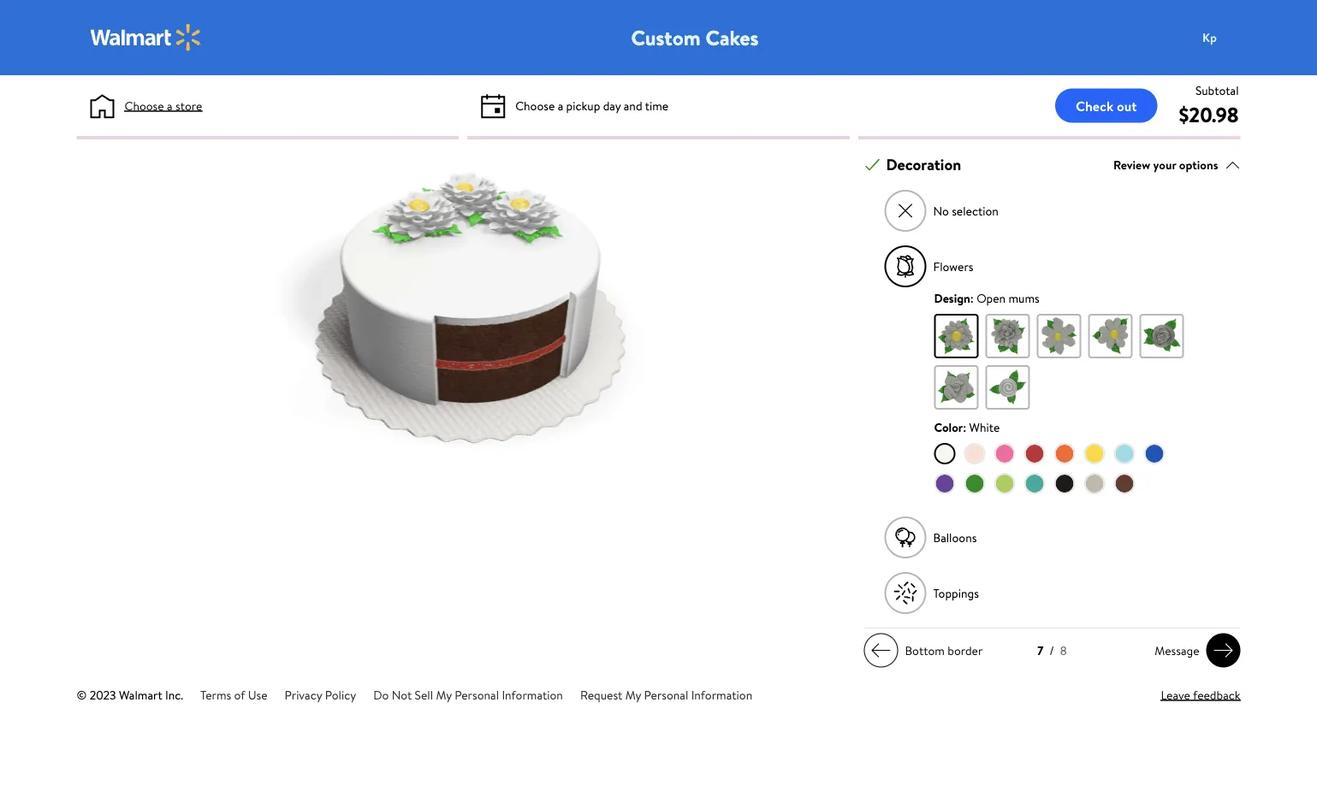 Task type: describe. For each thing, give the bounding box(es) containing it.
no selection
[[933, 203, 999, 219]]

bottom border link
[[864, 634, 990, 668]]

kp button
[[1193, 21, 1261, 55]]

check out
[[1076, 96, 1137, 115]]

of
[[234, 687, 245, 704]]

custom
[[631, 23, 701, 52]]

open
[[977, 290, 1006, 307]]

cakes
[[706, 23, 759, 52]]

request my personal information link
[[580, 687, 753, 704]]

choose for choose a store
[[125, 97, 164, 114]]

7
[[1038, 643, 1044, 660]]

$20.98
[[1179, 100, 1239, 129]]

design
[[934, 290, 971, 307]]

choose for choose a pickup day and time
[[515, 97, 555, 114]]

leave feedback
[[1161, 687, 1241, 704]]

choose a store link
[[125, 97, 202, 115]]

2 my from the left
[[625, 687, 641, 704]]

subtotal
[[1196, 82, 1239, 98]]

custom cakes
[[631, 23, 759, 52]]

inc.
[[165, 687, 183, 704]]

ok image
[[865, 157, 880, 173]]

1 personal from the left
[[455, 687, 499, 704]]

check
[[1076, 96, 1114, 115]]

privacy policy
[[285, 687, 356, 704]]

border
[[948, 643, 983, 659]]

use
[[248, 687, 268, 704]]

back to walmart.com image
[[90, 24, 202, 51]]

message
[[1155, 643, 1200, 659]]

privacy
[[285, 687, 322, 704]]

balloons
[[933, 530, 977, 546]]

selection
[[952, 203, 999, 219]]

© 2023 walmart inc.
[[77, 687, 183, 704]]

and
[[624, 97, 642, 114]]

icon for continue arrow image inside bottom border link
[[871, 641, 891, 661]]

subtotal $20.98
[[1179, 82, 1239, 129]]

1 my from the left
[[436, 687, 452, 704]]

a for store
[[167, 97, 173, 114]]

pickup
[[566, 97, 600, 114]]

message link
[[1148, 634, 1241, 668]]

your
[[1153, 156, 1177, 173]]

leave
[[1161, 687, 1191, 704]]

sell
[[415, 687, 433, 704]]

review your options element
[[1114, 156, 1218, 174]]

design : open mums
[[934, 290, 1040, 307]]

toppings
[[933, 585, 979, 602]]

leave feedback button
[[1161, 687, 1241, 705]]



Task type: vqa. For each thing, say whether or not it's contained in the screenshot.
Icon for Continue Arrow within the Bottom border 'link'
yes



Task type: locate. For each thing, give the bounding box(es) containing it.
0 horizontal spatial :
[[963, 419, 967, 436]]

flowers
[[933, 258, 974, 275]]

remove image
[[896, 202, 915, 221]]

a
[[167, 97, 173, 114], [558, 97, 563, 114]]

2 choose from the left
[[515, 97, 555, 114]]

store
[[175, 97, 202, 114]]

personal right request
[[644, 687, 688, 704]]

my
[[436, 687, 452, 704], [625, 687, 641, 704]]

choose
[[125, 97, 164, 114], [515, 97, 555, 114]]

2 a from the left
[[558, 97, 563, 114]]

1 icon for continue arrow image from the left
[[871, 641, 891, 661]]

©
[[77, 687, 87, 704]]

white
[[969, 419, 1000, 436]]

1 horizontal spatial :
[[971, 290, 974, 307]]

not
[[392, 687, 412, 704]]

decoration
[[886, 154, 961, 176]]

/
[[1050, 643, 1054, 660]]

choose left pickup
[[515, 97, 555, 114]]

information
[[502, 687, 563, 704], [691, 687, 753, 704]]

: left open
[[971, 290, 974, 307]]

a left pickup
[[558, 97, 563, 114]]

bottom
[[905, 643, 945, 659]]

review your options
[[1114, 156, 1218, 173]]

kp
[[1203, 29, 1217, 46]]

my right request
[[625, 687, 641, 704]]

: for color
[[963, 419, 967, 436]]

: left white
[[963, 419, 967, 436]]

0 horizontal spatial icon for continue arrow image
[[871, 641, 891, 661]]

feedback
[[1193, 687, 1241, 704]]

walmart
[[119, 687, 162, 704]]

personal
[[455, 687, 499, 704], [644, 687, 688, 704]]

2 icon for continue arrow image from the left
[[1213, 641, 1234, 661]]

a left the store
[[167, 97, 173, 114]]

do not sell my personal information
[[373, 687, 563, 704]]

0 horizontal spatial my
[[436, 687, 452, 704]]

1 horizontal spatial information
[[691, 687, 753, 704]]

icon for continue arrow image left bottom
[[871, 641, 891, 661]]

policy
[[325, 687, 356, 704]]

color
[[934, 419, 963, 436]]

1 a from the left
[[167, 97, 173, 114]]

: for design
[[971, 290, 974, 307]]

privacy policy link
[[285, 687, 356, 704]]

review your options link
[[1114, 153, 1241, 176]]

1 horizontal spatial my
[[625, 687, 641, 704]]

1 horizontal spatial a
[[558, 97, 563, 114]]

choose left the store
[[125, 97, 164, 114]]

time
[[645, 97, 669, 114]]

personal right sell
[[455, 687, 499, 704]]

0 horizontal spatial personal
[[455, 687, 499, 704]]

out
[[1117, 96, 1137, 115]]

color : white
[[934, 419, 1000, 436]]

no
[[933, 203, 949, 219]]

terms
[[200, 687, 231, 704]]

1 horizontal spatial icon for continue arrow image
[[1213, 641, 1234, 661]]

0 vertical spatial :
[[971, 290, 974, 307]]

request
[[580, 687, 623, 704]]

0 horizontal spatial information
[[502, 687, 563, 704]]

do
[[373, 687, 389, 704]]

1 choose from the left
[[125, 97, 164, 114]]

2023
[[90, 687, 116, 704]]

review
[[1114, 156, 1151, 173]]

2 personal from the left
[[644, 687, 688, 704]]

do not sell my personal information link
[[373, 687, 563, 704]]

request my personal information
[[580, 687, 753, 704]]

options
[[1179, 156, 1218, 173]]

icon for continue arrow image up feedback on the bottom of the page
[[1213, 641, 1234, 661]]

0 horizontal spatial a
[[167, 97, 173, 114]]

1 horizontal spatial choose
[[515, 97, 555, 114]]

check out button
[[1055, 89, 1158, 123]]

day
[[603, 97, 621, 114]]

bottom border
[[905, 643, 983, 659]]

:
[[971, 290, 974, 307], [963, 419, 967, 436]]

7 / 8
[[1038, 643, 1067, 660]]

choose a pickup day and time
[[515, 97, 669, 114]]

a for pickup
[[558, 97, 563, 114]]

terms of use link
[[200, 687, 268, 704]]

1 horizontal spatial personal
[[644, 687, 688, 704]]

mums
[[1009, 290, 1040, 307]]

1 information from the left
[[502, 687, 563, 704]]

icon for continue arrow image inside message link
[[1213, 641, 1234, 661]]

0 horizontal spatial choose
[[125, 97, 164, 114]]

terms of use
[[200, 687, 268, 704]]

up arrow image
[[1225, 157, 1241, 173]]

2 information from the left
[[691, 687, 753, 704]]

choose a store
[[125, 97, 202, 114]]

icon for continue arrow image
[[871, 641, 891, 661], [1213, 641, 1234, 661]]

1 vertical spatial :
[[963, 419, 967, 436]]

8
[[1060, 643, 1067, 660]]

my right sell
[[436, 687, 452, 704]]



